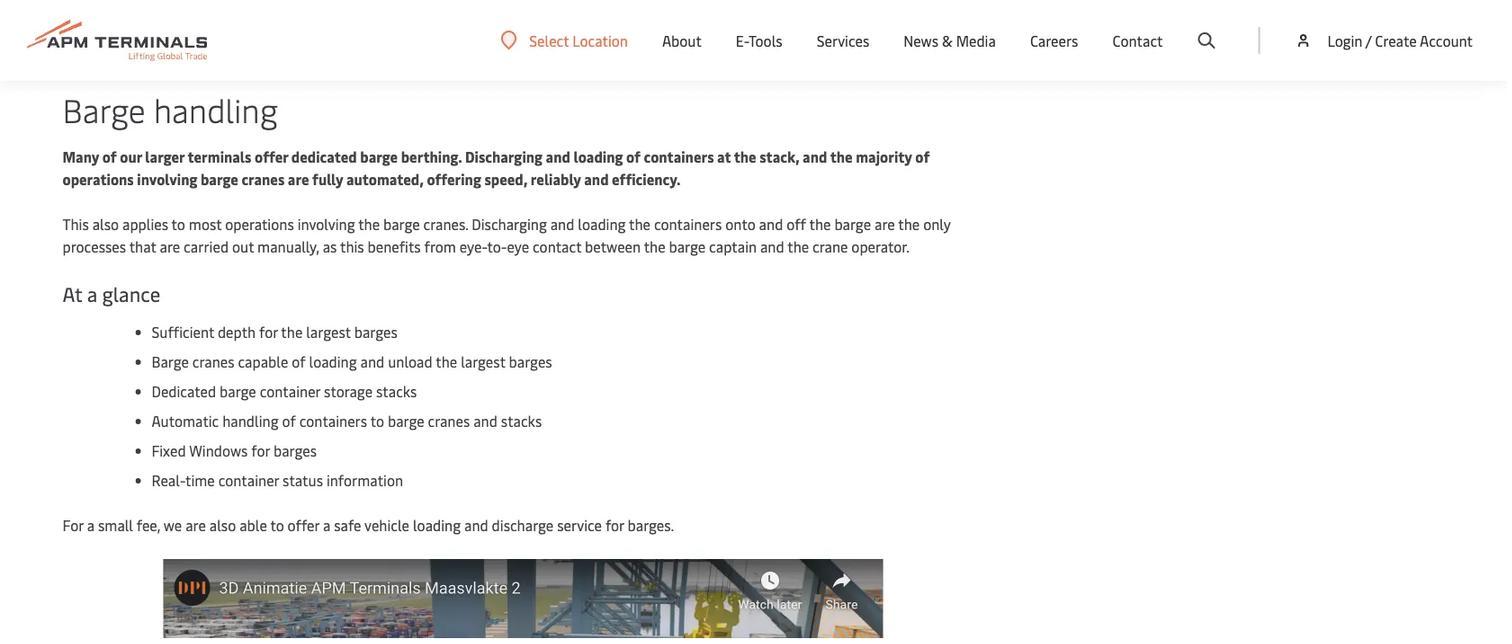Task type: vqa. For each thing, say whether or not it's contained in the screenshot.
The Your
no



Task type: locate. For each thing, give the bounding box(es) containing it.
berthing.
[[401, 147, 462, 166]]

also up processes
[[92, 215, 119, 234]]

for right service
[[606, 516, 624, 535]]

0 vertical spatial barges
[[354, 323, 398, 342]]

stacks
[[376, 382, 417, 401], [501, 412, 542, 431]]

0 horizontal spatial we
[[164, 516, 182, 535]]

1 horizontal spatial barges
[[354, 323, 398, 342]]

1 vertical spatial barge
[[152, 352, 189, 372]]

from
[[424, 237, 456, 256]]

1 vertical spatial cranes
[[192, 352, 234, 372]]

processes
[[63, 237, 126, 256]]

0 horizontal spatial involving
[[137, 170, 197, 189]]

media
[[956, 31, 996, 50]]

1 horizontal spatial largest
[[461, 352, 505, 372]]

0 vertical spatial we
[[361, 21, 379, 40]]

careers
[[1030, 31, 1078, 50]]

crane
[[813, 237, 848, 256]]

replacement,
[[244, 44, 328, 63]]

the right between
[[644, 237, 666, 256]]

operations down many
[[63, 170, 134, 189]]

barge down sufficient
[[152, 352, 189, 372]]

loading up 'dedicated barge container storage stacks'
[[309, 352, 357, 372]]

fee,
[[137, 516, 160, 535]]

0 vertical spatial containers
[[644, 147, 714, 166]]

of up 'dedicated barge container storage stacks'
[[292, 352, 306, 372]]

between
[[585, 237, 641, 256]]

for
[[235, 21, 254, 40], [259, 323, 278, 342], [251, 441, 270, 461], [606, 516, 624, 535]]

0 vertical spatial handling
[[154, 88, 278, 131]]

0 vertical spatial discharging
[[465, 147, 543, 166]]

for left 'vehicles'
[[63, 21, 84, 40]]

0 horizontal spatial stacks
[[376, 382, 417, 401]]

login / create account
[[1328, 31, 1473, 50]]

1 horizontal spatial also
[[210, 516, 236, 535]]

1 horizontal spatial check,
[[420, 44, 460, 63]]

barge cranes capable of loading and unload the largest barges
[[152, 352, 552, 372]]

1 horizontal spatial we
[[361, 21, 379, 40]]

1 vertical spatial also
[[210, 516, 236, 535]]

tools
[[749, 31, 783, 50]]

fully
[[312, 170, 343, 189]]

0 vertical spatial container
[[260, 382, 321, 401]]

involving up as
[[298, 215, 355, 234]]

barges.
[[628, 516, 674, 535]]

out
[[232, 237, 254, 256]]

1 horizontal spatial battery
[[927, 21, 974, 40]]

1 horizontal spatial barge
[[152, 352, 189, 372]]

also inside this also applies to most operations involving the barge cranes. discharging and loading the containers onto and off the barge are the only processes that are carried out manually, as this benefits from eye-to-eye contact between the barge captain and the crane operator.
[[92, 215, 119, 234]]

able
[[240, 516, 267, 535]]

2 vertical spatial to
[[270, 516, 284, 535]]

contact
[[533, 237, 582, 256]]

the left 'majority'
[[830, 147, 853, 166]]

select location
[[529, 31, 628, 50]]

for for for vehicles left in storage for a longer period, we offer long-term storage maintenance (ltsm) including the removal of foils, washing, battery check, battery charging and replacement, tyre pressure check, reporting and more.
[[63, 21, 84, 40]]

operations up out
[[225, 215, 294, 234]]

largest right unload
[[461, 352, 505, 372]]

handling
[[154, 88, 278, 131], [222, 412, 279, 431]]

1 vertical spatial for
[[63, 516, 84, 535]]

2 for from the top
[[63, 516, 84, 535]]

offer right terminals
[[255, 147, 288, 166]]

containers up "efficiency."
[[644, 147, 714, 166]]

loading inside many of our larger terminals offer dedicated barge berthing. discharging and loading of containers at the stack, and the majority of operations involving barge cranes are fully automated, offering speed, reliably and efficiency.
[[574, 147, 623, 166]]

0 horizontal spatial check,
[[63, 44, 103, 63]]

a left small
[[87, 516, 95, 535]]

0 vertical spatial barge
[[63, 88, 145, 131]]

0 vertical spatial for
[[63, 21, 84, 40]]

1 vertical spatial discharging
[[472, 215, 547, 234]]

handling up fixed windows for barges
[[222, 412, 279, 431]]

largest up "barge cranes capable of loading and unload the largest barges"
[[306, 323, 351, 342]]

storage up automatic handling of containers to barge cranes and stacks
[[324, 382, 373, 401]]

containers inside many of our larger terminals offer dedicated barge berthing. discharging and loading of containers at the stack, and the majority of operations involving barge cranes are fully automated, offering speed, reliably and efficiency.
[[644, 147, 714, 166]]

login
[[1328, 31, 1363, 50]]

0 vertical spatial largest
[[306, 323, 351, 342]]

involving inside this also applies to most operations involving the barge cranes. discharging and loading the containers onto and off the barge are the only processes that are carried out manually, as this benefits from eye-to-eye contact between the barge captain and the crane operator.
[[298, 215, 355, 234]]

captain
[[709, 237, 757, 256]]

cranes down depth on the bottom left of the page
[[192, 352, 234, 372]]

and
[[216, 44, 240, 63], [527, 44, 551, 63], [546, 147, 570, 166], [803, 147, 827, 166], [584, 170, 609, 189], [550, 215, 574, 234], [759, 215, 783, 234], [760, 237, 784, 256], [360, 352, 384, 372], [473, 412, 498, 431], [464, 516, 488, 535]]

cranes down unload
[[428, 412, 470, 431]]

1 vertical spatial barges
[[509, 352, 552, 372]]

discharging inside many of our larger terminals offer dedicated barge berthing. discharging and loading of containers at the stack, and the majority of operations involving barge cranes are fully automated, offering speed, reliably and efficiency.
[[465, 147, 543, 166]]

cranes
[[242, 170, 285, 189], [192, 352, 234, 372], [428, 412, 470, 431]]

barge up many
[[63, 88, 145, 131]]

1 vertical spatial handling
[[222, 412, 279, 431]]

2 horizontal spatial barges
[[509, 352, 552, 372]]

1 for from the top
[[63, 21, 84, 40]]

0 vertical spatial to
[[172, 215, 185, 234]]

barge up benefits
[[383, 215, 420, 234]]

1 horizontal spatial stacks
[[501, 412, 542, 431]]

the right at
[[734, 147, 756, 166]]

for up real-time container status information
[[251, 441, 270, 461]]

barge for barge cranes capable of loading and unload the largest barges
[[152, 352, 189, 372]]

0 horizontal spatial also
[[92, 215, 119, 234]]

are left fully
[[288, 170, 309, 189]]

services
[[817, 31, 870, 50]]

barges
[[354, 323, 398, 342], [509, 352, 552, 372], [274, 441, 317, 461]]

offer up the pressure
[[383, 21, 415, 40]]

1 vertical spatial containers
[[654, 215, 722, 234]]

/
[[1366, 31, 1372, 50]]

0 vertical spatial offer
[[383, 21, 415, 40]]

for left longer
[[235, 21, 254, 40]]

container down fixed windows for barges
[[218, 471, 279, 490]]

select
[[529, 31, 569, 50]]

battery
[[927, 21, 974, 40], [106, 44, 154, 63]]

at a glance
[[63, 281, 160, 307]]

about button
[[662, 0, 702, 81]]

of down 'dedicated barge container storage stacks'
[[282, 412, 296, 431]]

a left longer
[[258, 21, 265, 40]]

of up "efficiency."
[[626, 147, 641, 166]]

0 horizontal spatial to
[[172, 215, 185, 234]]

for
[[63, 21, 84, 40], [63, 516, 84, 535]]

0 vertical spatial cranes
[[242, 170, 285, 189]]

are down time
[[186, 516, 206, 535]]

2 horizontal spatial to
[[371, 412, 384, 431]]

windows
[[189, 441, 248, 461]]

0 vertical spatial involving
[[137, 170, 197, 189]]

dedicated
[[291, 147, 357, 166]]

offer inside for vehicles left in storage for a longer period, we offer long-term storage maintenance (ltsm) including the removal of foils, washing, battery check, battery charging and replacement, tyre pressure check, reporting and more.
[[383, 21, 415, 40]]

offering
[[427, 170, 481, 189]]

account
[[1420, 31, 1473, 50]]

loading up reliably
[[574, 147, 623, 166]]

containers inside this also applies to most operations involving the barge cranes. discharging and loading the containers onto and off the barge are the only processes that are carried out manually, as this benefits from eye-to-eye contact between the barge captain and the crane operator.
[[654, 215, 722, 234]]

automatic
[[152, 412, 219, 431]]

check, down long-
[[420, 44, 460, 63]]

0 horizontal spatial operations
[[63, 170, 134, 189]]

1 horizontal spatial operations
[[225, 215, 294, 234]]

check, down 'vehicles'
[[63, 44, 103, 63]]

1 vertical spatial operations
[[225, 215, 294, 234]]

storage up charging
[[183, 21, 232, 40]]

containers down 'dedicated barge container storage stacks'
[[299, 412, 367, 431]]

storage
[[183, 21, 232, 40], [487, 21, 536, 40], [324, 382, 373, 401]]

cranes inside many of our larger terminals offer dedicated barge berthing. discharging and loading of containers at the stack, and the majority of operations involving barge cranes are fully automated, offering speed, reliably and efficiency.
[[242, 170, 285, 189]]

about
[[662, 31, 702, 50]]

of left foils,
[[816, 21, 830, 40]]

1 vertical spatial battery
[[106, 44, 154, 63]]

safe
[[334, 516, 361, 535]]

including
[[673, 21, 732, 40]]

are right the that
[[160, 237, 180, 256]]

this also applies to most operations involving the barge cranes. discharging and loading the containers onto and off the barge are the only processes that are carried out manually, as this benefits from eye-to-eye contact between the barge captain and the crane operator.
[[63, 215, 951, 256]]

2 horizontal spatial cranes
[[428, 412, 470, 431]]

discharging up the eye
[[472, 215, 547, 234]]

majority
[[856, 147, 912, 166]]

depth
[[218, 323, 256, 342]]

2 check, from the left
[[420, 44, 460, 63]]

also
[[92, 215, 119, 234], [210, 516, 236, 535]]

we right fee,
[[164, 516, 182, 535]]

more.
[[555, 44, 592, 63]]

container down capable
[[260, 382, 321, 401]]

containers up captain
[[654, 215, 722, 234]]

1 vertical spatial offer
[[255, 147, 288, 166]]

&
[[942, 31, 953, 50]]

discharging up speed,
[[465, 147, 543, 166]]

for inside for vehicles left in storage for a longer period, we offer long-term storage maintenance (ltsm) including the removal of foils, washing, battery check, battery charging and replacement, tyre pressure check, reporting and more.
[[63, 21, 84, 40]]

to left most
[[172, 215, 185, 234]]

involving down larger
[[137, 170, 197, 189]]

applies
[[122, 215, 168, 234]]

real-time container status information
[[152, 471, 407, 490]]

careers button
[[1030, 0, 1078, 81]]

1 horizontal spatial cranes
[[242, 170, 285, 189]]

barge for barge handling
[[63, 88, 145, 131]]

1 horizontal spatial involving
[[298, 215, 355, 234]]

small
[[98, 516, 133, 535]]

containers
[[644, 147, 714, 166], [654, 215, 722, 234], [299, 412, 367, 431]]

barge down capable
[[220, 382, 256, 401]]

e-tools button
[[736, 0, 783, 81]]

are up operator.
[[875, 215, 895, 234]]

of
[[816, 21, 830, 40], [102, 147, 117, 166], [626, 147, 641, 166], [915, 147, 930, 166], [292, 352, 306, 372], [282, 412, 296, 431]]

unload
[[388, 352, 433, 372]]

storage up reporting
[[487, 21, 536, 40]]

a left safe
[[323, 516, 331, 535]]

at
[[717, 147, 731, 166]]

the up capable
[[281, 323, 303, 342]]

1 vertical spatial we
[[164, 516, 182, 535]]

0 horizontal spatial barges
[[274, 441, 317, 461]]

also left able
[[210, 516, 236, 535]]

offer left safe
[[288, 516, 320, 535]]

2 vertical spatial offer
[[288, 516, 320, 535]]

cranes down terminals
[[242, 170, 285, 189]]

handling up terminals
[[154, 88, 278, 131]]

barge
[[360, 147, 398, 166], [201, 170, 238, 189], [383, 215, 420, 234], [835, 215, 871, 234], [669, 237, 706, 256], [220, 382, 256, 401], [388, 412, 424, 431]]

barge
[[63, 88, 145, 131], [152, 352, 189, 372]]

2 vertical spatial cranes
[[428, 412, 470, 431]]

1 vertical spatial container
[[218, 471, 279, 490]]

to right able
[[270, 516, 284, 535]]

term
[[452, 21, 484, 40]]

are
[[288, 170, 309, 189], [875, 215, 895, 234], [160, 237, 180, 256], [186, 516, 206, 535]]

larger
[[145, 147, 185, 166]]

the left removal
[[735, 21, 757, 40]]

discharge
[[492, 516, 554, 535]]

loading
[[574, 147, 623, 166], [578, 215, 626, 234], [309, 352, 357, 372], [413, 516, 461, 535]]

the left only
[[898, 215, 920, 234]]

to inside this also applies to most operations involving the barge cranes. discharging and loading the containers onto and off the barge are the only processes that are carried out manually, as this benefits from eye-to-eye contact between the barge captain and the crane operator.
[[172, 215, 185, 234]]

1 vertical spatial involving
[[298, 215, 355, 234]]

we
[[361, 21, 379, 40], [164, 516, 182, 535]]

we up the pressure
[[361, 21, 379, 40]]

news
[[904, 31, 939, 50]]

0 vertical spatial operations
[[63, 170, 134, 189]]

this
[[63, 215, 89, 234]]

loading up between
[[578, 215, 626, 234]]

2 vertical spatial barges
[[274, 441, 317, 461]]

at
[[63, 281, 82, 307]]

0 vertical spatial stacks
[[376, 382, 417, 401]]

0 vertical spatial also
[[92, 215, 119, 234]]

0 horizontal spatial barge
[[63, 88, 145, 131]]

to up information
[[371, 412, 384, 431]]

1 horizontal spatial to
[[270, 516, 284, 535]]

operator.
[[852, 237, 910, 256]]

for left small
[[63, 516, 84, 535]]



Task type: describe. For each thing, give the bounding box(es) containing it.
sufficient
[[152, 323, 214, 342]]

1 vertical spatial largest
[[461, 352, 505, 372]]

capable
[[238, 352, 288, 372]]

the up between
[[629, 215, 651, 234]]

tyre
[[332, 44, 358, 63]]

fixed windows for barges
[[152, 441, 317, 461]]

reporting
[[464, 44, 524, 63]]

in
[[168, 21, 180, 40]]

of left 'our'
[[102, 147, 117, 166]]

washing,
[[868, 21, 924, 40]]

(ltsm)
[[626, 21, 670, 40]]

maintenance
[[539, 21, 623, 40]]

of right 'majority'
[[915, 147, 930, 166]]

the up this
[[358, 215, 380, 234]]

1 horizontal spatial storage
[[324, 382, 373, 401]]

handling for barge
[[154, 88, 278, 131]]

loading right "vehicle"
[[413, 516, 461, 535]]

vehicles
[[87, 21, 138, 40]]

e-
[[736, 31, 749, 50]]

0 horizontal spatial cranes
[[192, 352, 234, 372]]

for up capable
[[259, 323, 278, 342]]

barge down terminals
[[201, 170, 238, 189]]

speed,
[[484, 170, 528, 189]]

automated,
[[346, 170, 424, 189]]

barge up automated,
[[360, 147, 398, 166]]

0 horizontal spatial storage
[[183, 21, 232, 40]]

e-tools
[[736, 31, 783, 50]]

eye-
[[460, 237, 487, 256]]

many of our larger terminals offer dedicated barge berthing. discharging and loading of containers at the stack, and the majority of operations involving barge cranes are fully automated, offering speed, reliably and efficiency.
[[63, 147, 930, 189]]

news & media button
[[904, 0, 996, 81]]

barge up crane
[[835, 215, 871, 234]]

left
[[142, 21, 165, 40]]

dedicated barge container storage stacks
[[152, 382, 417, 401]]

automatic handling of containers to barge cranes and stacks
[[152, 412, 542, 431]]

barge down unload
[[388, 412, 424, 431]]

foils,
[[833, 21, 864, 40]]

cranes.
[[423, 215, 468, 234]]

sufficient depth for the largest barges
[[152, 323, 398, 342]]

this
[[340, 237, 364, 256]]

the right unload
[[436, 352, 457, 372]]

operations inside many of our larger terminals offer dedicated barge berthing. discharging and loading of containers at the stack, and the majority of operations involving barge cranes are fully automated, offering speed, reliably and efficiency.
[[63, 170, 134, 189]]

only
[[923, 215, 951, 234]]

carried
[[184, 237, 229, 256]]

involving inside many of our larger terminals offer dedicated barge berthing. discharging and loading of containers at the stack, and the majority of operations involving barge cranes are fully automated, offering speed, reliably and efficiency.
[[137, 170, 197, 189]]

barge handling
[[63, 88, 278, 131]]

the down off
[[788, 237, 809, 256]]

stack,
[[760, 147, 800, 166]]

are inside many of our larger terminals offer dedicated barge berthing. discharging and loading of containers at the stack, and the majority of operations involving barge cranes are fully automated, offering speed, reliably and efficiency.
[[288, 170, 309, 189]]

our
[[120, 147, 142, 166]]

terminals
[[188, 147, 251, 166]]

fixed
[[152, 441, 186, 461]]

to-
[[487, 237, 507, 256]]

2 horizontal spatial storage
[[487, 21, 536, 40]]

pressure
[[361, 44, 416, 63]]

contact button
[[1113, 0, 1163, 81]]

for inside for vehicles left in storage for a longer period, we offer long-term storage maintenance (ltsm) including the removal of foils, washing, battery check, battery charging and replacement, tyre pressure check, reporting and more.
[[235, 21, 254, 40]]

status
[[283, 471, 323, 490]]

handling for automatic
[[222, 412, 279, 431]]

barge left captain
[[669, 237, 706, 256]]

we inside for vehicles left in storage for a longer period, we offer long-term storage maintenance (ltsm) including the removal of foils, washing, battery check, battery charging and replacement, tyre pressure check, reporting and more.
[[361, 21, 379, 40]]

a right at
[[87, 281, 97, 307]]

0 horizontal spatial largest
[[306, 323, 351, 342]]

charging
[[157, 44, 213, 63]]

services button
[[817, 0, 870, 81]]

loading inside this also applies to most operations involving the barge cranes. discharging and loading the containers onto and off the barge are the only processes that are carried out manually, as this benefits from eye-to-eye contact between the barge captain and the crane operator.
[[578, 215, 626, 234]]

operations inside this also applies to most operations involving the barge cranes. discharging and loading the containers onto and off the barge are the only processes that are carried out manually, as this benefits from eye-to-eye contact between the barge captain and the crane operator.
[[225, 215, 294, 234]]

vehicle
[[365, 516, 409, 535]]

location
[[573, 31, 628, 50]]

longer
[[269, 21, 310, 40]]

efficiency.
[[612, 170, 681, 189]]

service
[[557, 516, 602, 535]]

offer inside many of our larger terminals offer dedicated barge berthing. discharging and loading of containers at the stack, and the majority of operations involving barge cranes are fully automated, offering speed, reliably and efficiency.
[[255, 147, 288, 166]]

2 vertical spatial containers
[[299, 412, 367, 431]]

a inside for vehicles left in storage for a longer period, we offer long-term storage maintenance (ltsm) including the removal of foils, washing, battery check, battery charging and replacement, tyre pressure check, reporting and more.
[[258, 21, 265, 40]]

real-
[[152, 471, 185, 490]]

removal
[[760, 21, 813, 40]]

glance
[[102, 281, 160, 307]]

container for status
[[218, 471, 279, 490]]

0 vertical spatial battery
[[927, 21, 974, 40]]

select location button
[[501, 30, 628, 50]]

as
[[323, 237, 337, 256]]

information
[[327, 471, 403, 490]]

most
[[189, 215, 222, 234]]

off
[[787, 215, 806, 234]]

1 vertical spatial stacks
[[501, 412, 542, 431]]

discharging inside this also applies to most operations involving the barge cranes. discharging and loading the containers onto and off the barge are the only processes that are carried out manually, as this benefits from eye-to-eye contact between the barge captain and the crane operator.
[[472, 215, 547, 234]]

manually,
[[257, 237, 319, 256]]

the inside for vehicles left in storage for a longer period, we offer long-term storage maintenance (ltsm) including the removal of foils, washing, battery check, battery charging and replacement, tyre pressure check, reporting and more.
[[735, 21, 757, 40]]

0 horizontal spatial battery
[[106, 44, 154, 63]]

of inside for vehicles left in storage for a longer period, we offer long-term storage maintenance (ltsm) including the removal of foils, washing, battery check, battery charging and replacement, tyre pressure check, reporting and more.
[[816, 21, 830, 40]]

for vehicles left in storage for a longer period, we offer long-term storage maintenance (ltsm) including the removal of foils, washing, battery check, battery charging and replacement, tyre pressure check, reporting and more.
[[63, 21, 974, 63]]

benefits
[[368, 237, 421, 256]]

that
[[129, 237, 156, 256]]

1 vertical spatial to
[[371, 412, 384, 431]]

login / create account link
[[1294, 0, 1473, 81]]

period,
[[313, 21, 358, 40]]

long-
[[418, 21, 452, 40]]

onto
[[726, 215, 756, 234]]

the right off
[[809, 215, 831, 234]]

reliably
[[531, 170, 581, 189]]

for for for a small fee, we are also able to offer a safe vehicle loading and discharge service for barges.
[[63, 516, 84, 535]]

container for storage
[[260, 382, 321, 401]]

news & media
[[904, 31, 996, 50]]

contact
[[1113, 31, 1163, 50]]

1 check, from the left
[[63, 44, 103, 63]]

create
[[1375, 31, 1417, 50]]



